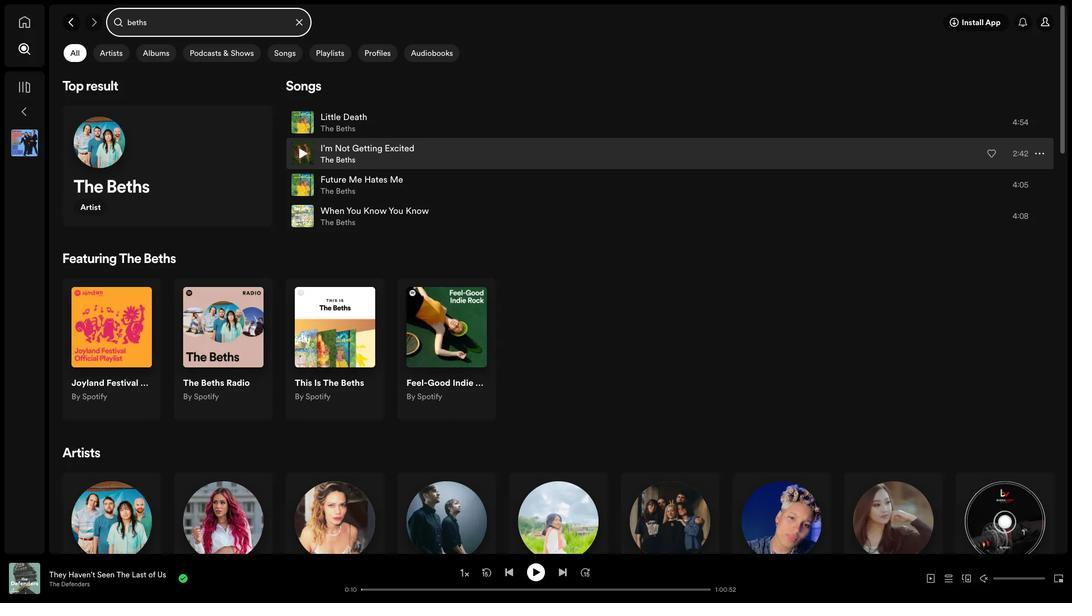 Task type: locate. For each thing, give the bounding box(es) containing it.
4:08
[[1014, 211, 1029, 222]]

seen
[[97, 569, 115, 580]]

0 vertical spatial artists
[[100, 47, 123, 59]]

songs for the songs element
[[286, 80, 322, 94]]

by down feel-
[[407, 391, 416, 402]]

1:00:52
[[716, 586, 737, 594]]

1 vertical spatial artists
[[63, 448, 101, 461]]

by down playlist
[[183, 391, 192, 402]]

spotify down is
[[306, 391, 331, 402]]

the inside the future me hates me the beths
[[321, 186, 334, 197]]

1 horizontal spatial you
[[389, 205, 404, 217]]

go back image
[[67, 18, 76, 27]]

clear search field image
[[295, 18, 304, 27]]

they haven't seen the last of us link
[[49, 569, 166, 580]]

you right when
[[347, 205, 362, 217]]

the up when
[[321, 186, 334, 197]]

the beths link for when
[[321, 217, 356, 228]]

the inside when you know you know the beths
[[321, 217, 334, 228]]

spotify down good
[[418, 391, 443, 402]]

the beths radio by spotify
[[183, 377, 250, 402]]

little death cell
[[292, 107, 372, 137]]

not
[[335, 142, 350, 154]]

4 by from the left
[[407, 391, 416, 402]]

1 spotify from the left
[[82, 391, 107, 402]]

featuring the beths element
[[63, 253, 1055, 421]]

spotify down playlist
[[194, 391, 219, 402]]

by down this at the left of page
[[295, 391, 304, 402]]

None search field
[[107, 9, 311, 36]]

the down "future"
[[321, 217, 334, 228]]

1 horizontal spatial know
[[406, 205, 429, 217]]

spotify
[[82, 391, 107, 402], [194, 391, 219, 402], [306, 391, 331, 402], [418, 391, 443, 402]]

2 you from the left
[[389, 205, 404, 217]]

top result
[[63, 80, 118, 94]]

songs down "clear search field" "image"
[[274, 47, 296, 59]]

beths inside little death the beths
[[336, 123, 356, 134]]

What do you want to listen to? field
[[107, 9, 311, 36]]

2 by from the left
[[183, 391, 192, 402]]

artists
[[100, 47, 123, 59], [63, 448, 101, 461]]

the right is
[[323, 377, 339, 389]]

by inside joyland festival official playlist by spotify
[[72, 391, 80, 402]]

playlists
[[316, 47, 345, 59]]

when you know you know link
[[321, 205, 429, 217]]

2 me from the left
[[390, 173, 403, 186]]

featuring the beths
[[63, 253, 176, 267]]

songs down songs link
[[286, 80, 322, 94]]

you
[[347, 205, 362, 217], [389, 205, 404, 217]]

the beths link up the not
[[321, 123, 356, 134]]

the beths link down future me hates me cell
[[321, 217, 356, 228]]

the up i'm
[[321, 123, 334, 134]]

group
[[7, 125, 42, 161]]

the beths link inside when you know you know cell
[[321, 217, 356, 228]]

songs inside checkbox
[[274, 47, 296, 59]]

the left defenders
[[49, 580, 60, 589]]

the beths link up "future"
[[321, 154, 356, 165]]

the inside the beths artist
[[74, 179, 103, 197]]

artists element
[[63, 448, 1055, 603]]

by inside this is the beths by spotify
[[295, 391, 304, 402]]

1 you from the left
[[347, 205, 362, 217]]

1 vertical spatial songs
[[286, 80, 322, 94]]

beths inside when you know you know the beths
[[336, 217, 356, 228]]

spotify down joyland
[[82, 391, 107, 402]]

by inside the beths radio by spotify
[[183, 391, 192, 402]]

the inside this is the beths by spotify
[[323, 377, 339, 389]]

feel-good indie rock link
[[407, 377, 497, 391]]

know
[[364, 205, 387, 217], [406, 205, 429, 217]]

skip forward 15 seconds image
[[581, 568, 590, 577]]

0 horizontal spatial you
[[347, 205, 362, 217]]

podcasts & shows link
[[182, 44, 267, 62]]

Podcasts & Shows checkbox
[[183, 44, 261, 62]]

4:05 cell
[[988, 170, 1045, 200]]

the
[[321, 123, 334, 134], [321, 154, 334, 165], [74, 179, 103, 197], [321, 186, 334, 197], [321, 217, 334, 228], [119, 253, 141, 267], [183, 377, 199, 389], [323, 377, 339, 389], [117, 569, 130, 580], [49, 580, 60, 589]]

by
[[72, 391, 80, 402], [183, 391, 192, 402], [295, 391, 304, 402], [407, 391, 416, 402]]

previous image
[[505, 568, 514, 577]]

Audiobooks checkbox
[[405, 44, 460, 62]]

the beths link for future
[[321, 186, 356, 197]]

songs
[[274, 47, 296, 59], [286, 80, 322, 94]]

the beths link up when
[[321, 186, 356, 197]]

2:42 cell
[[988, 139, 1045, 169]]

the up artist
[[74, 179, 103, 197]]

albums link
[[135, 44, 182, 62]]

future me hates me the beths
[[321, 173, 403, 197]]

what's new image
[[1019, 18, 1028, 27]]

4:08 cell
[[988, 201, 1045, 231]]

4 spotify from the left
[[418, 391, 443, 402]]

3 spotify from the left
[[306, 391, 331, 402]]

3 by from the left
[[295, 391, 304, 402]]

beths inside the beths artist
[[107, 179, 150, 197]]

1 horizontal spatial me
[[390, 173, 403, 186]]

beths inside this is the beths by spotify
[[341, 377, 364, 389]]

1 by from the left
[[72, 391, 80, 402]]

spotify inside feel-good indie rock by spotify
[[418, 391, 443, 402]]

playlists link
[[308, 44, 357, 62]]

spotify inside this is the beths by spotify
[[306, 391, 331, 402]]

the left the not
[[321, 154, 334, 165]]

0 horizontal spatial know
[[364, 205, 387, 217]]

i'm
[[321, 142, 333, 154]]

change speed image
[[459, 568, 470, 579]]

artists inside checkbox
[[100, 47, 123, 59]]

app
[[986, 17, 1001, 28]]

me
[[349, 173, 362, 186], [390, 173, 403, 186]]

beths
[[336, 123, 356, 134], [336, 154, 356, 165], [107, 179, 150, 197], [336, 186, 356, 197], [336, 217, 356, 228], [144, 253, 176, 267], [201, 377, 224, 389], [341, 377, 364, 389]]

by inside feel-good indie rock by spotify
[[407, 391, 416, 402]]

getting
[[352, 142, 383, 154]]

the beths link inside top result element
[[74, 179, 150, 199]]

Songs checkbox
[[268, 44, 303, 62]]

the beths link
[[321, 123, 356, 134], [321, 154, 356, 165], [74, 179, 150, 199], [321, 186, 356, 197], [321, 217, 356, 228]]

spotify inside joyland festival official playlist by spotify
[[82, 391, 107, 402]]

result
[[86, 80, 118, 94]]

next image
[[559, 568, 568, 577]]

play i'm not getting excited by the beths image
[[296, 147, 310, 160]]

by down joyland
[[72, 391, 80, 402]]

4:54
[[1014, 117, 1029, 128]]

when
[[321, 205, 345, 217]]

by for this
[[295, 391, 304, 402]]

Artists checkbox
[[93, 44, 130, 62]]

little death the beths
[[321, 111, 368, 134]]

0 horizontal spatial me
[[349, 173, 362, 186]]

the defenders link
[[49, 580, 90, 589]]

the beths link up artist
[[74, 179, 150, 199]]

2 spotify from the left
[[194, 391, 219, 402]]

me left hates
[[349, 173, 362, 186]]

haven't
[[68, 569, 95, 580]]

the right official at the left bottom
[[183, 377, 199, 389]]

connect to a device image
[[963, 574, 972, 583]]

player controls element
[[13, 564, 738, 594]]

you down the future me hates me the beths
[[389, 205, 404, 217]]

0 vertical spatial songs
[[274, 47, 296, 59]]

All checkbox
[[64, 44, 87, 62]]

me right hates
[[390, 173, 403, 186]]

artists inside 'element'
[[63, 448, 101, 461]]



Task type: describe. For each thing, give the bounding box(es) containing it.
i'm not getting excited link
[[321, 142, 415, 154]]

home image
[[18, 16, 31, 29]]

this is the beths by spotify
[[295, 377, 364, 402]]

audiobooks
[[411, 47, 453, 59]]

all link
[[63, 44, 92, 62]]

install
[[962, 17, 984, 28]]

this is the beths link
[[295, 377, 364, 391]]

official
[[141, 377, 171, 389]]

last
[[132, 569, 147, 580]]

by for feel-
[[407, 391, 416, 402]]

podcasts
[[190, 47, 222, 59]]

defenders
[[61, 580, 90, 589]]

when you know you know cell
[[292, 201, 434, 231]]

artists link
[[92, 44, 135, 62]]

future me hates me cell
[[292, 170, 408, 200]]

now playing view image
[[26, 568, 35, 577]]

little
[[321, 111, 341, 123]]

albums
[[143, 47, 170, 59]]

the inside the beths radio by spotify
[[183, 377, 199, 389]]

spotify inside the beths radio by spotify
[[194, 391, 219, 402]]

Albums checkbox
[[136, 44, 176, 62]]

play image
[[532, 568, 541, 577]]

Profiles checkbox
[[358, 44, 398, 62]]

the left 'last'
[[117, 569, 130, 580]]

the beths artist
[[74, 179, 150, 213]]

the right featuring
[[119, 253, 141, 267]]

skip back 15 seconds image
[[483, 568, 492, 577]]

death
[[343, 111, 368, 123]]

artist
[[80, 202, 101, 213]]

when you know you know the beths
[[321, 205, 429, 228]]

feel-
[[407, 377, 428, 389]]

profiles link
[[357, 44, 403, 62]]

install app link
[[944, 13, 1010, 31]]

songs element
[[286, 80, 1055, 235]]

the inside the i'm not getting excited the beths
[[321, 154, 334, 165]]

spotify for joyland
[[82, 391, 107, 402]]

is
[[314, 377, 321, 389]]

songs link
[[267, 44, 308, 62]]

i'm not getting excited cell
[[292, 139, 419, 169]]

spotify for this
[[306, 391, 331, 402]]

future
[[321, 173, 347, 186]]

artists for artists 'element'
[[63, 448, 101, 461]]

top
[[63, 80, 84, 94]]

joyland festival official playlist by spotify
[[72, 377, 203, 402]]

podcasts & shows
[[190, 47, 254, 59]]

top result element
[[63, 80, 273, 226]]

the beths radio link
[[183, 377, 250, 391]]

by for joyland
[[72, 391, 80, 402]]

the beths link for little
[[321, 123, 356, 134]]

audiobooks link
[[403, 44, 466, 62]]

i'm not getting excited row
[[287, 138, 1054, 169]]

beths inside the beths radio by spotify
[[201, 377, 224, 389]]

joyland
[[72, 377, 104, 389]]

top bar and user menu element
[[49, 4, 1068, 40]]

none search field inside top bar and user menu element
[[107, 9, 311, 36]]

playlist
[[173, 377, 203, 389]]

spotify for feel-
[[418, 391, 443, 402]]

they haven't seen the last of us the defenders
[[49, 569, 166, 589]]

all
[[70, 47, 80, 59]]

profiles
[[365, 47, 391, 59]]

spotify – search element
[[49, 40, 1068, 603]]

this
[[295, 377, 312, 389]]

Playlists checkbox
[[309, 44, 351, 62]]

songs for songs checkbox
[[274, 47, 296, 59]]

they
[[49, 569, 66, 580]]

future me hates me link
[[321, 173, 403, 186]]

1 know from the left
[[364, 205, 387, 217]]

0:10
[[345, 586, 357, 594]]

shows
[[231, 47, 254, 59]]

artists for 'artists' checkbox
[[100, 47, 123, 59]]

the beths link for i'm
[[321, 154, 356, 165]]

search image
[[18, 42, 31, 56]]

hates
[[365, 173, 388, 186]]

now playing: they haven't seen the last of us by the defenders footer
[[9, 563, 324, 595]]

good
[[428, 377, 451, 389]]

main element
[[4, 4, 45, 554]]

radio
[[227, 377, 250, 389]]

install app
[[962, 17, 1001, 28]]

indie
[[453, 377, 474, 389]]

feel-good indie rock by spotify
[[407, 377, 497, 402]]

rock
[[476, 377, 497, 389]]

1 me from the left
[[349, 173, 362, 186]]

4:05
[[1014, 179, 1029, 191]]

festival
[[107, 377, 139, 389]]

4:54 cell
[[988, 107, 1045, 137]]

beths inside the future me hates me the beths
[[336, 186, 356, 197]]

joyland festival official playlist link
[[72, 377, 203, 391]]

go forward image
[[89, 18, 98, 27]]

2:42
[[1014, 148, 1029, 159]]

i'm not getting excited the beths
[[321, 142, 415, 165]]

little death link
[[321, 111, 368, 123]]

volume off image
[[981, 574, 990, 583]]

group inside main element
[[7, 125, 42, 161]]

the inside little death the beths
[[321, 123, 334, 134]]

2 know from the left
[[406, 205, 429, 217]]

excited
[[385, 142, 415, 154]]

of
[[148, 569, 156, 580]]

beths inside the i'm not getting excited the beths
[[336, 154, 356, 165]]

&
[[223, 47, 229, 59]]

us
[[157, 569, 166, 580]]

featuring
[[63, 253, 117, 267]]



Task type: vqa. For each thing, say whether or not it's contained in the screenshot.
Communities For Artists Developers Advertising
no



